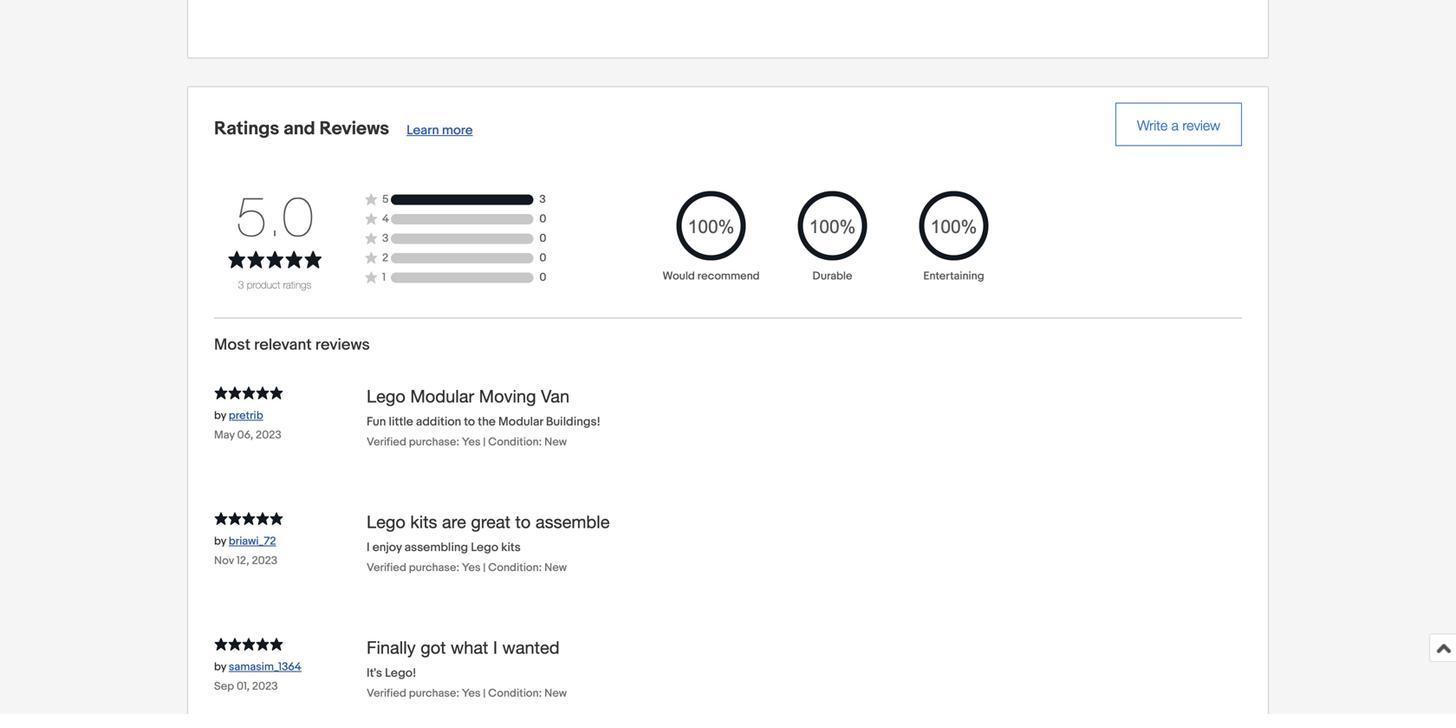 Task type: describe. For each thing, give the bounding box(es) containing it.
new for van
[[544, 436, 567, 449]]

12,
[[236, 554, 249, 568]]

reviews
[[319, 118, 389, 140]]

1 vertical spatial modular
[[498, 415, 543, 430]]

pretrib link
[[229, 409, 263, 423]]

1
[[382, 271, 386, 284]]

write
[[1137, 117, 1168, 134]]

by briawi_72 nov 12, 2023
[[214, 535, 277, 568]]

by for lego modular moving van
[[214, 409, 226, 423]]

i inside lego kits are great to assemble i enjoy assembling lego kits verified purchase: yes | condition: new
[[367, 540, 370, 555]]

lego!
[[385, 666, 416, 681]]

i inside the finally got what i wanted it's lego! verified purchase: yes | condition: new
[[493, 638, 498, 658]]

0 horizontal spatial 3
[[238, 279, 244, 291]]

condition: for great
[[488, 561, 542, 575]]

ratings
[[283, 279, 311, 291]]

and
[[283, 118, 315, 140]]

3 product ratings
[[238, 279, 311, 291]]

entertaining
[[923, 270, 984, 283]]

condition: for van
[[488, 436, 542, 449]]

most relevant reviews
[[214, 336, 370, 355]]

0 for 3
[[539, 232, 546, 245]]

2023 for lego modular moving van
[[256, 429, 281, 442]]

briawi_72
[[229, 535, 276, 548]]

by pretrib may 06, 2023
[[214, 409, 281, 442]]

moving
[[479, 386, 536, 407]]

may
[[214, 429, 235, 442]]

new inside the finally got what i wanted it's lego! verified purchase: yes | condition: new
[[544, 687, 567, 700]]

it's
[[367, 666, 382, 681]]

01,
[[237, 680, 250, 694]]

verified inside the finally got what i wanted it's lego! verified purchase: yes | condition: new
[[367, 687, 406, 700]]

samasim_1364 link
[[229, 661, 302, 674]]

lego for lego kits are great to assemble
[[367, 512, 405, 532]]

0 vertical spatial modular
[[410, 386, 474, 407]]

fun
[[367, 415, 386, 430]]

a
[[1172, 117, 1179, 134]]

2
[[382, 251, 388, 265]]

product
[[247, 279, 280, 291]]

purchase: for kits
[[409, 561, 459, 575]]

2 vertical spatial lego
[[471, 540, 498, 555]]

nov
[[214, 554, 234, 568]]

purchase: inside the finally got what i wanted it's lego! verified purchase: yes | condition: new
[[409, 687, 459, 700]]

more
[[442, 123, 473, 138]]

great
[[471, 512, 510, 532]]

van
[[541, 386, 570, 407]]

lego kits are great to assemble i enjoy assembling lego kits verified purchase: yes | condition: new
[[367, 512, 610, 575]]

would
[[663, 270, 695, 283]]

enjoy
[[372, 540, 402, 555]]

learn more link
[[407, 123, 473, 138]]

briawi_72 link
[[229, 535, 276, 548]]

samasim_1364
[[229, 661, 302, 674]]

yes for are
[[462, 561, 481, 575]]

ratings
[[214, 118, 279, 140]]

assemble
[[536, 512, 610, 532]]

review
[[1183, 117, 1220, 134]]

reviews
[[315, 336, 370, 355]]

recommend
[[697, 270, 760, 283]]

write a review link
[[1115, 103, 1242, 146]]

lego modular moving van fun little addition to the modular buildings! verified purchase: yes | condition: new
[[367, 386, 601, 449]]

5
[[382, 193, 389, 206]]

relevant
[[254, 336, 312, 355]]

what
[[451, 638, 488, 658]]

0 for 4
[[539, 212, 546, 226]]

finally got what i wanted it's lego! verified purchase: yes | condition: new
[[367, 638, 567, 700]]



Task type: vqa. For each thing, say whether or not it's contained in the screenshot.


Task type: locate. For each thing, give the bounding box(es) containing it.
1 horizontal spatial modular
[[498, 415, 543, 430]]

2 purchase: from the top
[[409, 561, 459, 575]]

0 vertical spatial new
[[544, 436, 567, 449]]

write a review
[[1137, 117, 1220, 134]]

verified for lego modular moving van
[[367, 436, 406, 449]]

to left the the
[[464, 415, 475, 430]]

1 vertical spatial lego
[[367, 512, 405, 532]]

lego up fun
[[367, 386, 405, 407]]

1 yes from the top
[[462, 436, 481, 449]]

0 for 2
[[539, 251, 546, 265]]

4 0 from the top
[[539, 271, 546, 284]]

verified down it's
[[367, 687, 406, 700]]

sep
[[214, 680, 234, 694]]

2 | from the top
[[483, 561, 486, 575]]

0 vertical spatial 3
[[539, 193, 546, 206]]

2 vertical spatial 2023
[[252, 680, 278, 694]]

| down what
[[483, 687, 486, 700]]

4
[[382, 212, 389, 226]]

modular down moving
[[498, 415, 543, 430]]

1 horizontal spatial kits
[[501, 540, 521, 555]]

1 vertical spatial yes
[[462, 561, 481, 575]]

1 | from the top
[[483, 436, 486, 449]]

ratings and reviews
[[214, 118, 389, 140]]

most
[[214, 336, 251, 355]]

new inside lego kits are great to assemble i enjoy assembling lego kits verified purchase: yes | condition: new
[[544, 561, 567, 575]]

0 vertical spatial 2023
[[256, 429, 281, 442]]

to inside lego kits are great to assemble i enjoy assembling lego kits verified purchase: yes | condition: new
[[515, 512, 531, 532]]

durable
[[813, 270, 852, 283]]

new inside 'lego modular moving van fun little addition to the modular buildings! verified purchase: yes | condition: new'
[[544, 436, 567, 449]]

yes inside lego kits are great to assemble i enjoy assembling lego kits verified purchase: yes | condition: new
[[462, 561, 481, 575]]

new for great
[[544, 561, 567, 575]]

| down the the
[[483, 436, 486, 449]]

1 vertical spatial by
[[214, 535, 226, 548]]

1 verified from the top
[[367, 436, 406, 449]]

addition
[[416, 415, 461, 430]]

new down buildings!
[[544, 436, 567, 449]]

3 new from the top
[[544, 687, 567, 700]]

1 purchase: from the top
[[409, 436, 459, 449]]

yes down assembling
[[462, 561, 481, 575]]

1 vertical spatial new
[[544, 561, 567, 575]]

0 horizontal spatial modular
[[410, 386, 474, 407]]

1 condition: from the top
[[488, 436, 542, 449]]

new down assemble
[[544, 561, 567, 575]]

purchase: for modular
[[409, 436, 459, 449]]

3 0 from the top
[[539, 251, 546, 265]]

2023 for lego kits are great to assemble
[[252, 554, 277, 568]]

2023
[[256, 429, 281, 442], [252, 554, 277, 568], [252, 680, 278, 694]]

| for are
[[483, 561, 486, 575]]

1 vertical spatial |
[[483, 561, 486, 575]]

2 vertical spatial |
[[483, 687, 486, 700]]

0 vertical spatial by
[[214, 409, 226, 423]]

2023 down samasim_1364 link
[[252, 680, 278, 694]]

verified down fun
[[367, 436, 406, 449]]

0 vertical spatial i
[[367, 540, 370, 555]]

condition: down great
[[488, 561, 542, 575]]

3 purchase: from the top
[[409, 687, 459, 700]]

2 verified from the top
[[367, 561, 406, 575]]

lego for lego modular moving van
[[367, 386, 405, 407]]

2 vertical spatial verified
[[367, 687, 406, 700]]

1 vertical spatial 2023
[[252, 554, 277, 568]]

got
[[421, 638, 446, 658]]

yes for moving
[[462, 436, 481, 449]]

| down great
[[483, 561, 486, 575]]

1 vertical spatial condition:
[[488, 561, 542, 575]]

to right great
[[515, 512, 531, 532]]

0 vertical spatial |
[[483, 436, 486, 449]]

kits
[[410, 512, 437, 532], [501, 540, 521, 555]]

2023 right 12,
[[252, 554, 277, 568]]

condition: inside 'lego modular moving van fun little addition to the modular buildings! verified purchase: yes | condition: new'
[[488, 436, 542, 449]]

wanted
[[502, 638, 560, 658]]

2023 for finally got what i wanted
[[252, 680, 278, 694]]

0 vertical spatial verified
[[367, 436, 406, 449]]

modular up addition at left bottom
[[410, 386, 474, 407]]

2023 inside by pretrib may 06, 2023
[[256, 429, 281, 442]]

lego inside 'lego modular moving van fun little addition to the modular buildings! verified purchase: yes | condition: new'
[[367, 386, 405, 407]]

purchase: down lego!
[[409, 687, 459, 700]]

yes down the the
[[462, 436, 481, 449]]

0 vertical spatial kits
[[410, 512, 437, 532]]

2023 inside by briawi_72 nov 12, 2023
[[252, 554, 277, 568]]

verified inside 'lego modular moving van fun little addition to the modular buildings! verified purchase: yes | condition: new'
[[367, 436, 406, 449]]

0 vertical spatial condition:
[[488, 436, 542, 449]]

1 new from the top
[[544, 436, 567, 449]]

learn
[[407, 123, 439, 138]]

condition:
[[488, 436, 542, 449], [488, 561, 542, 575], [488, 687, 542, 700]]

0 vertical spatial to
[[464, 415, 475, 430]]

2 horizontal spatial 3
[[539, 193, 546, 206]]

3 condition: from the top
[[488, 687, 542, 700]]

|
[[483, 436, 486, 449], [483, 561, 486, 575], [483, 687, 486, 700]]

2 vertical spatial yes
[[462, 687, 481, 700]]

2 vertical spatial by
[[214, 661, 226, 674]]

condition: down the the
[[488, 436, 542, 449]]

3 | from the top
[[483, 687, 486, 700]]

verified for lego kits are great to assemble
[[367, 561, 406, 575]]

by for lego kits are great to assemble
[[214, 535, 226, 548]]

are
[[442, 512, 466, 532]]

i right what
[[493, 638, 498, 658]]

verified inside lego kits are great to assemble i enjoy assembling lego kits verified purchase: yes | condition: new
[[367, 561, 406, 575]]

purchase: inside lego kits are great to assemble i enjoy assembling lego kits verified purchase: yes | condition: new
[[409, 561, 459, 575]]

2 vertical spatial purchase:
[[409, 687, 459, 700]]

1 horizontal spatial to
[[515, 512, 531, 532]]

verified
[[367, 436, 406, 449], [367, 561, 406, 575], [367, 687, 406, 700]]

by for finally got what i wanted
[[214, 661, 226, 674]]

2 vertical spatial new
[[544, 687, 567, 700]]

little
[[389, 415, 413, 430]]

yes down what
[[462, 687, 481, 700]]

to
[[464, 415, 475, 430], [515, 512, 531, 532]]

lego up enjoy
[[367, 512, 405, 532]]

finally
[[367, 638, 416, 658]]

condition: down wanted
[[488, 687, 542, 700]]

0 vertical spatial lego
[[367, 386, 405, 407]]

0 vertical spatial yes
[[462, 436, 481, 449]]

0 horizontal spatial to
[[464, 415, 475, 430]]

1 vertical spatial verified
[[367, 561, 406, 575]]

0 for 1
[[539, 271, 546, 284]]

2023 inside by samasim_1364 sep 01, 2023
[[252, 680, 278, 694]]

purchase:
[[409, 436, 459, 449], [409, 561, 459, 575], [409, 687, 459, 700]]

lego down great
[[471, 540, 498, 555]]

3 verified from the top
[[367, 687, 406, 700]]

kits up assembling
[[410, 512, 437, 532]]

1 0 from the top
[[539, 212, 546, 226]]

| inside 'lego modular moving van fun little addition to the modular buildings! verified purchase: yes | condition: new'
[[483, 436, 486, 449]]

2023 right 06,
[[256, 429, 281, 442]]

| for moving
[[483, 436, 486, 449]]

kits down great
[[501, 540, 521, 555]]

the
[[478, 415, 496, 430]]

i left enjoy
[[367, 540, 370, 555]]

yes
[[462, 436, 481, 449], [462, 561, 481, 575], [462, 687, 481, 700]]

modular
[[410, 386, 474, 407], [498, 415, 543, 430]]

condition: inside lego kits are great to assemble i enjoy assembling lego kits verified purchase: yes | condition: new
[[488, 561, 542, 575]]

assembling
[[405, 540, 468, 555]]

06,
[[237, 429, 253, 442]]

0 vertical spatial purchase:
[[409, 436, 459, 449]]

2 yes from the top
[[462, 561, 481, 575]]

1 vertical spatial to
[[515, 512, 531, 532]]

2 condition: from the top
[[488, 561, 542, 575]]

0 horizontal spatial i
[[367, 540, 370, 555]]

verified down enjoy
[[367, 561, 406, 575]]

by inside by pretrib may 06, 2023
[[214, 409, 226, 423]]

3
[[539, 193, 546, 206], [382, 232, 389, 245], [238, 279, 244, 291]]

purchase: down assembling
[[409, 561, 459, 575]]

new down wanted
[[544, 687, 567, 700]]

by up may
[[214, 409, 226, 423]]

i
[[367, 540, 370, 555], [493, 638, 498, 658]]

pretrib
[[229, 409, 263, 423]]

to inside 'lego modular moving van fun little addition to the modular buildings! verified purchase: yes | condition: new'
[[464, 415, 475, 430]]

purchase: down addition at left bottom
[[409, 436, 459, 449]]

1 vertical spatial kits
[[501, 540, 521, 555]]

condition: inside the finally got what i wanted it's lego! verified purchase: yes | condition: new
[[488, 687, 542, 700]]

5.0
[[236, 185, 313, 248]]

1 vertical spatial i
[[493, 638, 498, 658]]

2 vertical spatial condition:
[[488, 687, 542, 700]]

by
[[214, 409, 226, 423], [214, 535, 226, 548], [214, 661, 226, 674]]

2 0 from the top
[[539, 232, 546, 245]]

yes inside 'lego modular moving van fun little addition to the modular buildings! verified purchase: yes | condition: new'
[[462, 436, 481, 449]]

1 vertical spatial 3
[[382, 232, 389, 245]]

3 by from the top
[[214, 661, 226, 674]]

by up sep
[[214, 661, 226, 674]]

learn more
[[407, 123, 473, 138]]

2 by from the top
[[214, 535, 226, 548]]

by inside by briawi_72 nov 12, 2023
[[214, 535, 226, 548]]

by inside by samasim_1364 sep 01, 2023
[[214, 661, 226, 674]]

yes inside the finally got what i wanted it's lego! verified purchase: yes | condition: new
[[462, 687, 481, 700]]

1 horizontal spatial i
[[493, 638, 498, 658]]

| inside the finally got what i wanted it's lego! verified purchase: yes | condition: new
[[483, 687, 486, 700]]

0
[[539, 212, 546, 226], [539, 232, 546, 245], [539, 251, 546, 265], [539, 271, 546, 284]]

0 horizontal spatial kits
[[410, 512, 437, 532]]

| inside lego kits are great to assemble i enjoy assembling lego kits verified purchase: yes | condition: new
[[483, 561, 486, 575]]

lego
[[367, 386, 405, 407], [367, 512, 405, 532], [471, 540, 498, 555]]

would recommend
[[663, 270, 760, 283]]

by up nov at the bottom
[[214, 535, 226, 548]]

purchase: inside 'lego modular moving van fun little addition to the modular buildings! verified purchase: yes | condition: new'
[[409, 436, 459, 449]]

new
[[544, 436, 567, 449], [544, 561, 567, 575], [544, 687, 567, 700]]

1 by from the top
[[214, 409, 226, 423]]

by samasim_1364 sep 01, 2023
[[214, 661, 302, 694]]

2 new from the top
[[544, 561, 567, 575]]

1 vertical spatial purchase:
[[409, 561, 459, 575]]

2 vertical spatial 3
[[238, 279, 244, 291]]

1 horizontal spatial 3
[[382, 232, 389, 245]]

buildings!
[[546, 415, 601, 430]]

3 yes from the top
[[462, 687, 481, 700]]



